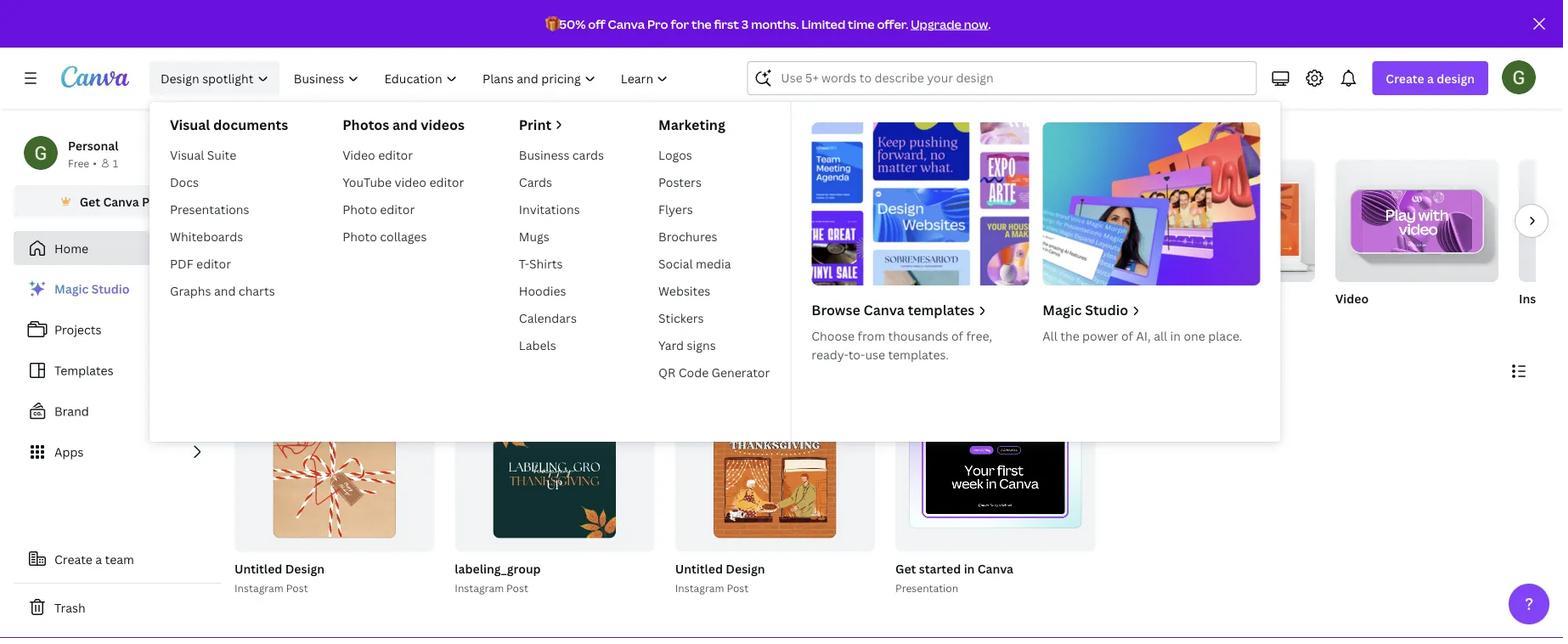 Task type: vqa. For each thing, say whether or not it's contained in the screenshot.
Proposals
no



Task type: locate. For each thing, give the bounding box(es) containing it.
you
[[235, 126, 262, 147]]

in right all
[[1171, 328, 1181, 344]]

editor up youtube video editor
[[378, 147, 413, 163]]

templates.
[[888, 346, 949, 362]]

brochures link
[[652, 223, 777, 250]]

1 vertical spatial social
[[659, 255, 693, 271]]

the right all in the right bottom of the page
[[1061, 328, 1080, 344]]

studio down home link
[[91, 281, 130, 297]]

1 horizontal spatial studio
[[1085, 301, 1129, 319]]

0 horizontal spatial untitled
[[235, 561, 282, 577]]

video inside design spotlight "menu"
[[343, 147, 375, 163]]

pro
[[647, 16, 668, 32], [142, 193, 162, 209]]

1 vertical spatial visual
[[170, 147, 204, 163]]

1 vertical spatial photo
[[343, 228, 377, 244]]

instagram
[[602, 291, 660, 307], [969, 291, 1027, 307], [235, 582, 284, 596], [455, 582, 504, 596], [675, 582, 724, 596]]

0 vertical spatial presentations
[[756, 71, 825, 85]]

video inside group
[[1336, 291, 1369, 307]]

1 visual from the top
[[170, 116, 210, 134]]

1 for get
[[1051, 533, 1056, 544]]

0 vertical spatial visual
[[170, 116, 210, 134]]

1 horizontal spatial untitled design button
[[675, 559, 765, 580]]

2 untitled from the left
[[675, 561, 723, 577]]

0 horizontal spatial untitled design button
[[235, 559, 325, 580]]

1 horizontal spatial presentations
[[756, 71, 825, 85]]

youtube video editor
[[343, 174, 464, 190]]

🎁
[[545, 16, 557, 32]]

you
[[505, 71, 523, 85]]

labels
[[519, 337, 556, 353]]

0 horizontal spatial social
[[659, 255, 693, 271]]

presentations down months.
[[756, 71, 825, 85]]

visual
[[170, 116, 210, 134], [170, 147, 204, 163]]

gary orlando image
[[1502, 60, 1536, 94]]

1 horizontal spatial whiteboards
[[663, 71, 727, 85]]

a inside create a design dropdown button
[[1428, 70, 1434, 86]]

social media inside social media link
[[659, 255, 731, 271]]

code
[[679, 364, 709, 380]]

facebook post (landscape) group
[[785, 160, 948, 328]]

0 vertical spatial video
[[343, 147, 375, 163]]

0 vertical spatial get
[[80, 193, 100, 209]]

a for team
[[95, 551, 102, 567]]

personal
[[68, 137, 118, 153]]

0 horizontal spatial get
[[80, 193, 100, 209]]

photo for photo editor
[[343, 201, 377, 217]]

0 horizontal spatial design
[[161, 70, 199, 86]]

1 horizontal spatial untitled
[[675, 561, 723, 577]]

0 vertical spatial the
[[692, 16, 712, 32]]

1 vertical spatial docs
[[170, 174, 199, 190]]

doc group
[[235, 160, 398, 328]]

1 vertical spatial pro
[[142, 193, 162, 209]]

editor for pdf editor
[[196, 255, 231, 271]]

business cards
[[519, 147, 604, 163]]

photo collages link
[[336, 223, 471, 250]]

t-
[[519, 255, 529, 271]]

flyers link
[[652, 195, 777, 223]]

0 horizontal spatial social media
[[659, 255, 731, 271]]

photo down photo editor
[[343, 228, 377, 244]]

video editor
[[343, 147, 413, 163]]

1 left '27'
[[1051, 533, 1056, 544]]

off
[[588, 16, 606, 32]]

0 vertical spatial social media
[[854, 71, 917, 85]]

1 untitled from the left
[[235, 561, 282, 577]]

doc
[[235, 291, 258, 307]]

None search field
[[747, 61, 1257, 95]]

1 vertical spatial social media
[[659, 255, 731, 271]]

0 vertical spatial and
[[393, 116, 418, 134]]

create for create a team
[[54, 551, 93, 567]]

whiteboards link
[[163, 223, 295, 250]]

all the power of ai, all in one place.
[[1043, 328, 1243, 344]]

more button
[[1246, 11, 1286, 99]]

0 horizontal spatial the
[[692, 16, 712, 32]]

get for get started in canva presentation
[[896, 561, 916, 577]]

videos
[[421, 116, 465, 134]]

in
[[1171, 328, 1181, 344], [964, 561, 975, 577]]

2 visual from the top
[[170, 147, 204, 163]]

1 vertical spatial media
[[696, 255, 731, 271]]

of inside choose from thousands of free, ready-to-use templates.
[[952, 328, 964, 344]]

brochures
[[659, 228, 718, 244]]

photo editor link
[[336, 195, 471, 223]]

get up presentation
[[896, 561, 916, 577]]

docs down visual suite
[[170, 174, 199, 190]]

canva right the "started"
[[978, 561, 1014, 577]]

design for the left untitled design button
[[285, 561, 325, 577]]

design spotlight
[[161, 70, 254, 86]]

1 horizontal spatial and
[[393, 116, 418, 134]]

0 vertical spatial magic
[[54, 281, 89, 297]]

1 horizontal spatial design
[[285, 561, 325, 577]]

0 horizontal spatial create
[[54, 551, 93, 567]]

0 vertical spatial pro
[[647, 16, 668, 32]]

group for whiteboard group
[[418, 160, 581, 283]]

1 vertical spatial in
[[964, 561, 975, 577]]

0 vertical spatial photo
[[343, 201, 377, 217]]

1 vertical spatial a
[[95, 551, 102, 567]]

presentations button
[[756, 11, 825, 99]]

magic
[[54, 281, 89, 297], [1043, 301, 1082, 319]]

untitled for the left untitled design button
[[235, 561, 282, 577]]

to
[[353, 126, 369, 147]]

docs link
[[163, 168, 295, 195]]

editor down youtube video editor
[[380, 201, 415, 217]]

a left design
[[1428, 70, 1434, 86]]

post
[[663, 291, 688, 307], [843, 291, 869, 307], [286, 582, 308, 596], [507, 582, 528, 596], [727, 582, 749, 596]]

get down •
[[80, 193, 100, 209]]

1 horizontal spatial get
[[896, 561, 916, 577]]

create a team
[[54, 551, 134, 567]]

facebook post (landscape)
[[785, 291, 943, 307]]

video group
[[1336, 153, 1499, 328]]

create inside button
[[54, 551, 93, 567]]

1 right •
[[113, 156, 118, 170]]

1 horizontal spatial 1
[[390, 533, 395, 544]]

editor for video editor
[[378, 147, 413, 163]]

charts
[[239, 283, 275, 299]]

websites
[[659, 283, 711, 299]]

1 vertical spatial studio
[[1085, 301, 1129, 319]]

and down pdf editor link
[[214, 283, 236, 299]]

1 vertical spatial whiteboards
[[170, 228, 243, 244]]

business
[[519, 147, 570, 163]]

1 horizontal spatial magic
[[1043, 301, 1082, 319]]

social inside design spotlight "menu"
[[659, 255, 693, 271]]

27
[[1074, 533, 1084, 544]]

pro left 'for'
[[647, 16, 668, 32]]

1 horizontal spatial social
[[854, 71, 884, 85]]

editor up graphs and charts
[[196, 255, 231, 271]]

0 horizontal spatial a
[[95, 551, 102, 567]]

canva up home link
[[103, 193, 139, 209]]

1 vertical spatial and
[[214, 283, 236, 299]]

1 left 12
[[390, 533, 395, 544]]

magic studio up power
[[1043, 301, 1129, 319]]

magic studio inside design spotlight "menu"
[[1043, 301, 1129, 319]]

1 horizontal spatial in
[[1171, 328, 1181, 344]]

design for untitled design button to the right
[[726, 561, 765, 577]]

0 horizontal spatial in
[[964, 561, 975, 577]]

1 horizontal spatial a
[[1428, 70, 1434, 86]]

1 photo from the top
[[343, 201, 377, 217]]

50%
[[559, 16, 586, 32]]

social inside button
[[854, 71, 884, 85]]

for
[[486, 71, 502, 85]]

1 horizontal spatial create
[[1386, 70, 1425, 86]]

a left the team
[[95, 551, 102, 567]]

3
[[742, 16, 749, 32]]

1 vertical spatial create
[[54, 551, 93, 567]]

0 vertical spatial social
[[854, 71, 884, 85]]

mugs link
[[512, 223, 611, 250]]

1 horizontal spatial untitled design instagram post
[[675, 561, 765, 596]]

0 horizontal spatial pro
[[142, 193, 162, 209]]

list
[[14, 272, 221, 469]]

canva inside get canva pro button
[[103, 193, 139, 209]]

studio inside design spotlight "menu"
[[1085, 301, 1129, 319]]

months.
[[751, 16, 799, 32]]

create inside dropdown button
[[1386, 70, 1425, 86]]

0 vertical spatial create
[[1386, 70, 1425, 86]]

get for get canva pro
[[80, 193, 100, 209]]

social media down 'brochures'
[[659, 255, 731, 271]]

story
[[1030, 291, 1061, 307]]

Search search field
[[781, 62, 1223, 94]]

visual up visual suite
[[170, 116, 210, 134]]

marketing
[[659, 116, 726, 134]]

logos
[[659, 147, 692, 163]]

docs button
[[580, 11, 620, 99]]

pro up home link
[[142, 193, 162, 209]]

magic studio link
[[14, 272, 221, 306]]

1 vertical spatial magic studio
[[1043, 301, 1129, 319]]

0 horizontal spatial magic
[[54, 281, 89, 297]]

print
[[519, 116, 552, 134]]

canva inside design spotlight "menu"
[[864, 301, 905, 319]]

1 horizontal spatial docs
[[587, 71, 612, 85]]

0 horizontal spatial whiteboards
[[170, 228, 243, 244]]

flyers
[[659, 201, 693, 217]]

1 horizontal spatial media
[[886, 71, 917, 85]]

posters link
[[652, 168, 777, 195]]

docs inside design spotlight "menu"
[[170, 174, 199, 190]]

t-shirts link
[[512, 250, 611, 277]]

canva right off
[[608, 16, 645, 32]]

magic up all in the right bottom of the page
[[1043, 301, 1082, 319]]

social down time
[[854, 71, 884, 85]]

1 vertical spatial presentations
[[170, 201, 249, 217]]

docs inside button
[[587, 71, 612, 85]]

docs
[[587, 71, 612, 85], [170, 174, 199, 190]]

projects link
[[14, 313, 221, 347]]

0 vertical spatial docs
[[587, 71, 612, 85]]

editor right video
[[429, 174, 464, 190]]

the right 'for'
[[692, 16, 712, 32]]

untitled
[[235, 561, 282, 577], [675, 561, 723, 577]]

social up the websites
[[659, 255, 693, 271]]

social
[[854, 71, 884, 85], [659, 255, 693, 271]]

presentation (16:9) group
[[1152, 153, 1315, 328]]

0 horizontal spatial studio
[[91, 281, 130, 297]]

2 horizontal spatial 1
[[1051, 533, 1056, 544]]

untitled for untitled design button to the right
[[675, 561, 723, 577]]

1 horizontal spatial magic studio
[[1043, 301, 1129, 319]]

create left design
[[1386, 70, 1425, 86]]

of left '27'
[[1059, 533, 1071, 544]]

media inside design spotlight "menu"
[[696, 255, 731, 271]]

0 vertical spatial magic studio
[[54, 281, 130, 297]]

studio up power
[[1085, 301, 1129, 319]]

to-
[[849, 346, 865, 362]]

create left the team
[[54, 551, 93, 567]]

canva up from
[[864, 301, 905, 319]]

for you
[[486, 71, 523, 85]]

design inside dropdown button
[[161, 70, 199, 86]]

whiteboard group
[[418, 160, 581, 328]]

mugs
[[519, 228, 550, 244]]

group
[[1152, 153, 1315, 283], [1336, 153, 1499, 283], [235, 160, 398, 283], [418, 160, 581, 283], [602, 160, 765, 283], [785, 160, 948, 283], [969, 160, 1132, 292], [1519, 160, 1563, 283]]

0 vertical spatial in
[[1171, 328, 1181, 344]]

more
[[1253, 71, 1279, 85]]

magic down home
[[54, 281, 89, 297]]

photo down youtube
[[343, 201, 377, 217]]

youtube
[[343, 174, 392, 190]]

whiteboards up pdf editor
[[170, 228, 243, 244]]

0 vertical spatial whiteboards
[[663, 71, 727, 85]]

1 vertical spatial get
[[896, 561, 916, 577]]

yard signs
[[659, 337, 716, 353]]

of left 'free,'
[[952, 328, 964, 344]]

social media down offer.
[[854, 71, 917, 85]]

photos
[[343, 116, 389, 134]]

get inside get started in canva presentation
[[896, 561, 916, 577]]

media down offer.
[[886, 71, 917, 85]]

1 vertical spatial magic
[[1043, 301, 1082, 319]]

1 vertical spatial the
[[1061, 328, 1080, 344]]

design
[[161, 70, 199, 86], [285, 561, 325, 577], [726, 561, 765, 577]]

0 horizontal spatial media
[[696, 255, 731, 271]]

1 untitled design instagram post from the left
[[235, 561, 325, 596]]

magic inside design spotlight "menu"
[[1043, 301, 1082, 319]]

presentations down docs link
[[170, 201, 249, 217]]

visual for visual documents
[[170, 116, 210, 134]]

websites link
[[652, 277, 777, 304]]

and up the video editor link
[[393, 116, 418, 134]]

instagram story group
[[969, 160, 1132, 328]]

one
[[1184, 328, 1206, 344]]

group for instagram story group
[[969, 160, 1132, 292]]

templates
[[54, 362, 113, 379]]

0 horizontal spatial docs
[[170, 174, 199, 190]]

0 horizontal spatial presentations
[[170, 201, 249, 217]]

post inside the labeling_group instagram post
[[507, 582, 528, 596]]

1 vertical spatial video
[[1336, 291, 1369, 307]]

a inside create a team button
[[95, 551, 102, 567]]

magic studio up projects
[[54, 281, 130, 297]]

in right the "started"
[[964, 561, 975, 577]]

pdf
[[170, 255, 193, 271]]

0 horizontal spatial and
[[214, 283, 236, 299]]

logos link
[[652, 141, 777, 168]]

visual left suite
[[170, 147, 204, 163]]

2 horizontal spatial design
[[726, 561, 765, 577]]

1 of 27
[[1051, 533, 1084, 544]]

docs down off
[[587, 71, 612, 85]]

design spotlight menu
[[150, 102, 1281, 442]]

home link
[[14, 231, 221, 265]]

visual suite link
[[163, 141, 295, 168]]

editor
[[378, 147, 413, 163], [429, 174, 464, 190], [380, 201, 415, 217], [196, 255, 231, 271]]

1 horizontal spatial the
[[1061, 328, 1080, 344]]

video editor link
[[336, 141, 471, 168]]

youtube video editor link
[[336, 168, 471, 195]]

invitations
[[519, 201, 580, 217]]

limited
[[802, 16, 846, 32]]

group for the presentation (16:9) group
[[1152, 153, 1315, 283]]

in inside get started in canva presentation
[[964, 561, 975, 577]]

0 horizontal spatial untitled design instagram post
[[235, 561, 325, 596]]

0 horizontal spatial 1
[[113, 156, 118, 170]]

whiteboards up marketing
[[663, 71, 727, 85]]

get inside get canva pro button
[[80, 193, 100, 209]]

0 vertical spatial a
[[1428, 70, 1434, 86]]

0 horizontal spatial video
[[343, 147, 375, 163]]

design spotlight button
[[150, 61, 280, 95]]

media down brochures link
[[696, 255, 731, 271]]

0 vertical spatial media
[[886, 71, 917, 85]]

1 horizontal spatial video
[[1336, 291, 1369, 307]]

1
[[113, 156, 118, 170], [390, 533, 395, 544], [1051, 533, 1056, 544]]

0 horizontal spatial magic studio
[[54, 281, 130, 297]]

of left 12
[[398, 533, 410, 544]]

1 for untitled
[[390, 533, 395, 544]]

2 photo from the top
[[343, 228, 377, 244]]



Task type: describe. For each thing, give the bounding box(es) containing it.
suite
[[207, 147, 236, 163]]

whiteboards inside whiteboards link
[[170, 228, 243, 244]]

brand link
[[14, 394, 221, 428]]

videos button
[[960, 11, 1001, 99]]

labels link
[[512, 331, 611, 359]]

instagram post (square)
[[602, 291, 740, 307]]

presentations link
[[163, 195, 295, 223]]

calendars link
[[512, 304, 611, 331]]

now
[[964, 16, 988, 32]]

browse
[[812, 301, 861, 319]]

graphs
[[170, 283, 211, 299]]

collages
[[380, 228, 427, 244]]

visual for visual suite
[[170, 147, 204, 163]]

group for instagram reel group
[[1519, 160, 1563, 283]]

shirts
[[529, 255, 563, 271]]

media inside button
[[886, 71, 917, 85]]

the inside design spotlight "menu"
[[1061, 328, 1080, 344]]

group for video group
[[1336, 153, 1499, 283]]

all
[[1043, 328, 1058, 344]]

apps link
[[14, 435, 221, 469]]

graphs and charts link
[[163, 277, 295, 304]]

of left ai,
[[1122, 328, 1133, 344]]

hoodies
[[519, 283, 566, 299]]

first
[[714, 16, 739, 32]]

group for the doc group
[[235, 160, 398, 283]]

photo editor
[[343, 201, 415, 217]]

for you button
[[484, 11, 525, 99]]

trash
[[54, 599, 85, 616]]

home
[[54, 240, 88, 256]]

editor inside "link"
[[429, 174, 464, 190]]

instagram post (square) group
[[602, 160, 765, 328]]

video for video
[[1336, 291, 1369, 307]]

facebook
[[785, 291, 841, 307]]

ai,
[[1136, 328, 1151, 344]]

labeling_group button
[[455, 559, 541, 580]]

instagram reel group
[[1519, 160, 1563, 328]]

yard
[[659, 337, 684, 353]]

templates
[[908, 301, 975, 319]]

qr code generator link
[[652, 359, 777, 386]]

cards
[[573, 147, 604, 163]]

group for facebook post (landscape) group
[[785, 160, 948, 283]]

get started in canva button
[[896, 559, 1014, 580]]

instagram inside the labeling_group instagram post
[[455, 582, 504, 596]]

1 horizontal spatial pro
[[647, 16, 668, 32]]

in inside design spotlight "menu"
[[1171, 328, 1181, 344]]

t-shirts
[[519, 255, 563, 271]]

documents
[[213, 116, 288, 134]]

stickers link
[[652, 304, 777, 331]]

cards link
[[512, 168, 611, 195]]

invitations link
[[512, 195, 611, 223]]

labeling_group
[[455, 561, 541, 577]]

get canva pro
[[80, 193, 162, 209]]

canva inside get started in canva presentation
[[978, 561, 1014, 577]]

started
[[919, 561, 961, 577]]

2 untitled design instagram post from the left
[[675, 561, 765, 596]]

brand
[[54, 403, 89, 419]]

projects
[[54, 322, 102, 338]]

presentations inside "link"
[[170, 201, 249, 217]]

1 of 12
[[390, 533, 423, 544]]

get canva pro button
[[14, 185, 221, 218]]

1 horizontal spatial social media
[[854, 71, 917, 85]]

signs
[[687, 337, 716, 353]]

browse canva templates
[[812, 301, 975, 319]]

0 vertical spatial studio
[[91, 281, 130, 297]]

get started in canva presentation
[[896, 561, 1014, 596]]

and for photos
[[393, 116, 418, 134]]

print link
[[519, 116, 604, 134]]

top level navigation element
[[146, 61, 1281, 442]]

spotlight
[[202, 70, 254, 86]]

social media button
[[854, 11, 917, 99]]

want
[[313, 126, 349, 147]]

12
[[413, 533, 423, 544]]

you might want to try...
[[235, 126, 406, 147]]

list containing magic studio
[[14, 272, 221, 469]]

create a team button
[[14, 542, 221, 576]]

choose
[[812, 328, 855, 344]]

pro inside button
[[142, 193, 162, 209]]

business cards link
[[512, 141, 611, 168]]

cards
[[519, 174, 552, 190]]

video
[[395, 174, 427, 190]]

editor for photo editor
[[380, 201, 415, 217]]

place.
[[1208, 328, 1243, 344]]

(square)
[[691, 291, 740, 307]]

create for create a design
[[1386, 70, 1425, 86]]

calendars
[[519, 310, 577, 326]]

visual suite
[[170, 147, 236, 163]]

trash link
[[14, 591, 221, 625]]

presentation
[[896, 582, 959, 596]]

video for video editor
[[343, 147, 375, 163]]

a for design
[[1428, 70, 1434, 86]]

qr
[[659, 364, 676, 380]]

and for graphs
[[214, 283, 236, 299]]

photo for photo collages
[[343, 228, 377, 244]]

ready-
[[812, 346, 849, 362]]

from
[[858, 328, 885, 344]]

generator
[[712, 364, 770, 380]]

photo collages
[[343, 228, 427, 244]]

choose from thousands of free, ready-to-use templates.
[[812, 328, 992, 362]]

•
[[93, 156, 97, 170]]

create a design button
[[1373, 61, 1489, 95]]

whiteboards button
[[663, 11, 727, 99]]

group for instagram post (square) group
[[602, 160, 765, 283]]

instagra
[[1519, 291, 1563, 307]]



